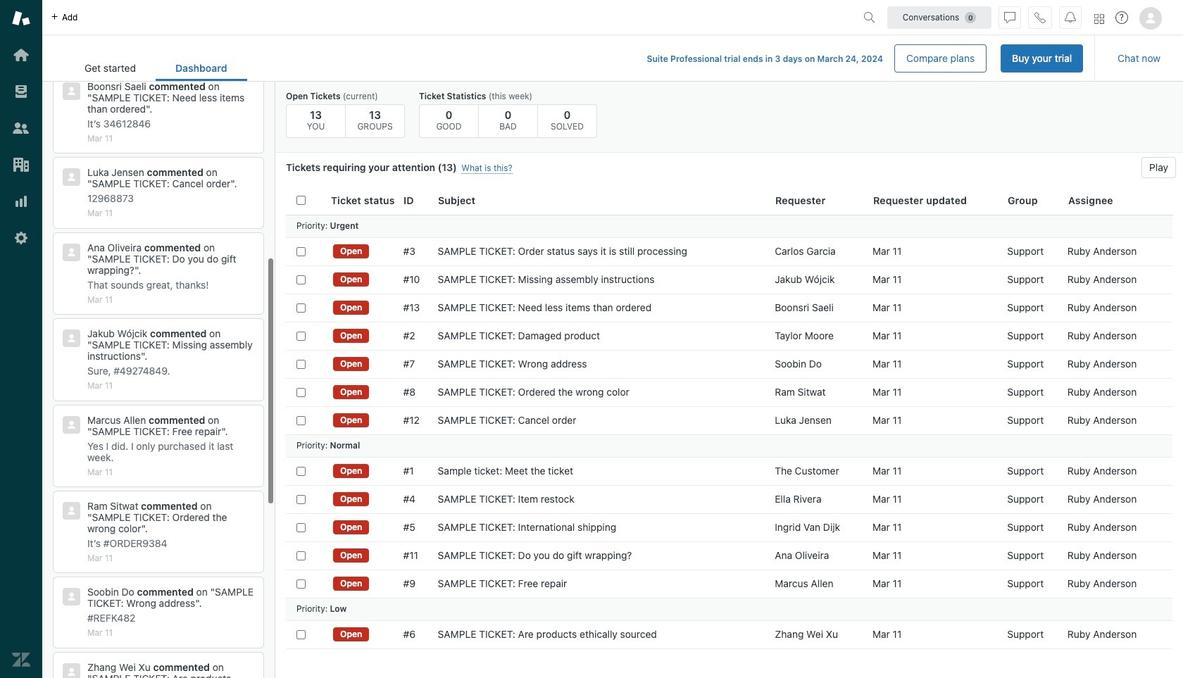 Task type: describe. For each thing, give the bounding box(es) containing it.
March 24, 2024 text field
[[817, 54, 883, 64]]

zendesk support image
[[12, 9, 30, 27]]

admin image
[[12, 229, 30, 247]]

get started image
[[12, 46, 30, 64]]

get help image
[[1115, 11, 1128, 24]]

button displays agent's chat status as invisible. image
[[1004, 12, 1015, 23]]

reporting image
[[12, 192, 30, 211]]



Task type: locate. For each thing, give the bounding box(es) containing it.
grid
[[275, 187, 1183, 678]]

tab
[[65, 55, 156, 81]]

notifications image
[[1065, 12, 1076, 23]]

organizations image
[[12, 156, 30, 174]]

zendesk products image
[[1094, 14, 1104, 24]]

None checkbox
[[296, 303, 306, 312], [296, 360, 306, 369], [296, 388, 306, 397], [296, 416, 306, 425], [296, 551, 306, 560], [296, 579, 306, 588], [296, 630, 306, 639], [296, 303, 306, 312], [296, 360, 306, 369], [296, 388, 306, 397], [296, 416, 306, 425], [296, 551, 306, 560], [296, 579, 306, 588], [296, 630, 306, 639]]

main element
[[0, 0, 42, 678]]

tab list
[[65, 55, 247, 81]]

zendesk image
[[12, 651, 30, 669]]

None checkbox
[[296, 247, 306, 256], [296, 275, 306, 284], [296, 331, 306, 340], [296, 467, 306, 476], [296, 495, 306, 504], [296, 523, 306, 532], [296, 247, 306, 256], [296, 275, 306, 284], [296, 331, 306, 340], [296, 467, 306, 476], [296, 495, 306, 504], [296, 523, 306, 532]]

customers image
[[12, 119, 30, 137]]

views image
[[12, 82, 30, 101]]

Select All Tickets checkbox
[[296, 196, 306, 205]]



